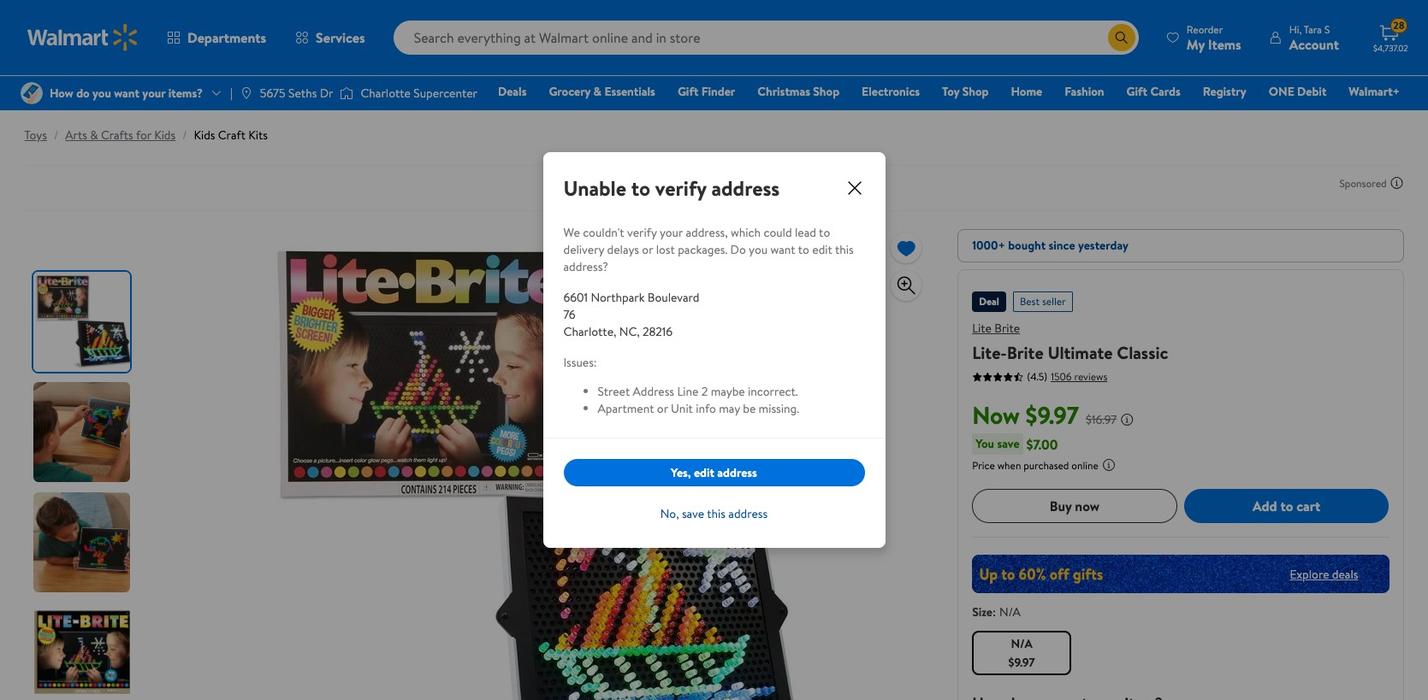 Task type: locate. For each thing, give the bounding box(es) containing it.
1 horizontal spatial shop
[[962, 83, 989, 100]]

0 horizontal spatial or
[[642, 241, 653, 258]]

price
[[972, 459, 995, 473]]

0 vertical spatial address
[[711, 174, 780, 203]]

lead
[[795, 224, 816, 241]]

yes,
[[671, 465, 691, 482]]

up to sixty percent off deals. shop now. image
[[972, 555, 1389, 594]]

save up when on the bottom right of the page
[[997, 436, 1020, 453]]

$9.97
[[1026, 399, 1079, 432], [1008, 655, 1035, 672]]

gift cards
[[1127, 83, 1181, 100]]

sponsored
[[1340, 176, 1387, 190]]

1 vertical spatial verify
[[627, 224, 657, 241]]

grocery & essentials
[[549, 83, 655, 100]]

0 horizontal spatial shop
[[813, 83, 839, 100]]

remove from favorites list, lite-brite ultimate classic image
[[896, 237, 917, 259]]

0 horizontal spatial kids
[[154, 127, 176, 144]]

gift for gift finder
[[678, 83, 699, 100]]

home
[[1011, 83, 1042, 100]]

2 kids from the left
[[194, 127, 215, 144]]

address up the which
[[711, 174, 780, 203]]

electronics
[[862, 83, 920, 100]]

ultimate
[[1048, 341, 1113, 365]]

1 horizontal spatial edit
[[812, 241, 832, 258]]

2 shop from the left
[[962, 83, 989, 100]]

address up no, save this address
[[717, 465, 757, 482]]

1 gift from the left
[[678, 83, 699, 100]]

/ right the 'for'
[[182, 127, 187, 144]]

delivery
[[563, 241, 604, 258]]

issues:
[[563, 354, 597, 371]]

1 vertical spatial &
[[90, 127, 98, 144]]

0 vertical spatial verify
[[655, 174, 707, 203]]

best
[[1020, 294, 1040, 309]]

deals
[[498, 83, 527, 100]]

to left cart
[[1280, 497, 1293, 516]]

0 vertical spatial brite
[[995, 320, 1020, 337]]

packages.
[[678, 241, 727, 258]]

n/a right :
[[999, 604, 1021, 621]]

verify for to
[[655, 174, 707, 203]]

kits
[[248, 127, 268, 144]]

1 horizontal spatial gift
[[1127, 83, 1147, 100]]

0 horizontal spatial edit
[[694, 465, 714, 482]]

address inside no, save this address button
[[728, 506, 768, 523]]

0 vertical spatial this
[[835, 241, 854, 258]]

one
[[1269, 83, 1294, 100]]

$9.97 down the size : n/a
[[1008, 655, 1035, 672]]

toys / arts & crafts for kids / kids craft kits
[[24, 127, 268, 144]]

save right no,
[[682, 506, 704, 523]]

1 horizontal spatial or
[[657, 400, 668, 418]]

1 shop from the left
[[813, 83, 839, 100]]

no,
[[660, 506, 679, 523]]

kids
[[154, 127, 176, 144], [194, 127, 215, 144]]

0 horizontal spatial /
[[54, 127, 58, 144]]

brite up (4.5)
[[1007, 341, 1044, 365]]

which
[[731, 224, 761, 241]]

save for this
[[682, 506, 704, 523]]

$9.97 up $7.00
[[1026, 399, 1079, 432]]

lite
[[972, 320, 992, 337]]

essentials
[[604, 83, 655, 100]]

or
[[642, 241, 653, 258], [657, 400, 668, 418]]

n/a down the size : n/a
[[1011, 636, 1033, 653]]

(4.5)
[[1027, 370, 1047, 384]]

this right the lead
[[835, 241, 854, 258]]

size : n/a
[[972, 604, 1021, 621]]

lite-brite ultimate classic - image 2 of 7 image
[[33, 382, 133, 483]]

1 horizontal spatial save
[[997, 436, 1020, 453]]

0 vertical spatial or
[[642, 241, 653, 258]]

shop
[[813, 83, 839, 100], [962, 83, 989, 100]]

to right the lead
[[819, 224, 830, 241]]

save inside you save $7.00
[[997, 436, 1020, 453]]

& right grocery
[[593, 83, 602, 100]]

edit right want
[[812, 241, 832, 258]]

street
[[598, 383, 630, 400]]

add to cart
[[1253, 497, 1320, 516]]

address for verify
[[711, 174, 780, 203]]

$9.97 inside size 'list'
[[1008, 655, 1035, 672]]

kids left craft
[[194, 127, 215, 144]]

this
[[835, 241, 854, 258], [707, 506, 726, 523]]

home link
[[1003, 82, 1050, 101]]

0 horizontal spatial this
[[707, 506, 726, 523]]

line
[[677, 383, 699, 400]]

shop right christmas
[[813, 83, 839, 100]]

$4,737.02
[[1373, 42, 1408, 54]]

shop right toy
[[962, 83, 989, 100]]

1 vertical spatial address
[[717, 465, 757, 482]]

1 vertical spatial this
[[707, 506, 726, 523]]

issues: street address line 2 maybe incorrect. apartment or unit info may be missing.
[[563, 354, 799, 418]]

Search search field
[[393, 21, 1139, 55]]

& right arts
[[90, 127, 98, 144]]

kids right the 'for'
[[154, 127, 176, 144]]

verify inside 'we couldn't verify your address, which could lead to delivery delays or lost packages.'
[[627, 224, 657, 241]]

brite right lite
[[995, 320, 1020, 337]]

shop for toy shop
[[962, 83, 989, 100]]

grocery & essentials link
[[541, 82, 663, 101]]

0 horizontal spatial gift
[[678, 83, 699, 100]]

kids craft kits link
[[194, 127, 268, 144]]

buy now
[[1050, 497, 1100, 516]]

to right want
[[798, 241, 809, 258]]

or inside issues: street address line 2 maybe incorrect. apartment or unit info may be missing.
[[657, 400, 668, 418]]

gift left finder
[[678, 83, 699, 100]]

1 kids from the left
[[154, 127, 176, 144]]

/ left arts
[[54, 127, 58, 144]]

0 vertical spatial &
[[593, 83, 602, 100]]

2 gift from the left
[[1127, 83, 1147, 100]]

you save $7.00
[[976, 435, 1058, 454]]

verify left your at the top of the page
[[627, 224, 657, 241]]

this down yes, edit address button
[[707, 506, 726, 523]]

0 vertical spatial n/a
[[999, 604, 1021, 621]]

1 horizontal spatial /
[[182, 127, 187, 144]]

or left unit
[[657, 400, 668, 418]]

1 / from the left
[[54, 127, 58, 144]]

gift cards link
[[1119, 82, 1188, 101]]

0 vertical spatial save
[[997, 436, 1020, 453]]

1 vertical spatial save
[[682, 506, 704, 523]]

gift inside "link"
[[1127, 83, 1147, 100]]

address down yes, edit address button
[[728, 506, 768, 523]]

1 horizontal spatial kids
[[194, 127, 215, 144]]

now $9.97
[[972, 399, 1079, 432]]

1 vertical spatial edit
[[694, 465, 714, 482]]

1 horizontal spatial this
[[835, 241, 854, 258]]

6601 northpark boulevard 76 charlotte, nc, 28216
[[563, 289, 699, 341]]

gift for gift cards
[[1127, 83, 1147, 100]]

or left lost
[[642, 241, 653, 258]]

delays
[[607, 241, 639, 258]]

0 horizontal spatial save
[[682, 506, 704, 523]]

reviews
[[1074, 369, 1107, 384]]

1 vertical spatial or
[[657, 400, 668, 418]]

save inside button
[[682, 506, 704, 523]]

gift finder
[[678, 83, 735, 100]]

lost
[[656, 241, 675, 258]]

&
[[593, 83, 602, 100], [90, 127, 98, 144]]

you
[[749, 241, 768, 258]]

no, save this address
[[660, 506, 768, 523]]

1 vertical spatial n/a
[[1011, 636, 1033, 653]]

$16.97
[[1086, 412, 1117, 429]]

0 vertical spatial edit
[[812, 241, 832, 258]]

yes, edit address button
[[563, 459, 865, 487]]

gift left cards
[[1127, 83, 1147, 100]]

classic
[[1117, 341, 1168, 365]]

or inside 'we couldn't verify your address, which could lead to delivery delays or lost packages.'
[[642, 241, 653, 258]]

walmart+
[[1349, 83, 1400, 100]]

charlotte,
[[563, 323, 616, 341]]

28
[[1393, 18, 1405, 33]]

edit right yes,
[[694, 465, 714, 482]]

1 vertical spatial $9.97
[[1008, 655, 1035, 672]]

walmart image
[[27, 24, 139, 51]]

unit
[[671, 400, 693, 418]]

/
[[54, 127, 58, 144], [182, 127, 187, 144]]

$9.97 for n/a $9.97
[[1008, 655, 1035, 672]]

$7.00
[[1026, 435, 1058, 454]]

we
[[563, 224, 580, 241]]

toys link
[[24, 127, 47, 144]]

no, save this address button
[[563, 501, 865, 528]]

may
[[719, 400, 740, 418]]

craft
[[218, 127, 246, 144]]

2 vertical spatial address
[[728, 506, 768, 523]]

0 vertical spatial $9.97
[[1026, 399, 1079, 432]]

verify up your at the top of the page
[[655, 174, 707, 203]]

toy shop link
[[934, 82, 996, 101]]

add to cart button
[[1184, 489, 1389, 524]]

deal
[[979, 294, 999, 309]]



Task type: describe. For each thing, give the bounding box(es) containing it.
1506 reviews link
[[1047, 369, 1107, 384]]

size
[[972, 604, 993, 621]]

nc,
[[619, 323, 640, 341]]

this inside button
[[707, 506, 726, 523]]

add
[[1253, 497, 1277, 516]]

to inside button
[[1280, 497, 1293, 516]]

fashion link
[[1057, 82, 1112, 101]]

0 horizontal spatial &
[[90, 127, 98, 144]]

unable
[[563, 174, 626, 203]]

legal information image
[[1102, 459, 1116, 472]]

close dialog image
[[844, 178, 865, 199]]

grocery
[[549, 83, 591, 100]]

Walmart Site-Wide search field
[[393, 21, 1139, 55]]

walmart+ link
[[1341, 82, 1408, 101]]

christmas shop
[[757, 83, 839, 100]]

zoom image modal image
[[896, 276, 917, 296]]

yesterday
[[1078, 237, 1129, 254]]

your
[[660, 224, 683, 241]]

address,
[[686, 224, 728, 241]]

2
[[701, 383, 708, 400]]

to inside do you want to edit this address?
[[798, 241, 809, 258]]

2 / from the left
[[182, 127, 187, 144]]

address inside yes, edit address button
[[717, 465, 757, 482]]

boulevard
[[648, 289, 699, 306]]

now
[[1075, 497, 1100, 516]]

edit inside button
[[694, 465, 714, 482]]

learn more about strikethrough prices image
[[1120, 413, 1134, 427]]

toy
[[942, 83, 959, 100]]

best seller
[[1020, 294, 1066, 309]]

shop for christmas shop
[[813, 83, 839, 100]]

fashion
[[1065, 83, 1104, 100]]

online
[[1071, 459, 1099, 473]]

crafts
[[101, 127, 133, 144]]

purchased
[[1024, 459, 1069, 473]]

1 vertical spatial brite
[[1007, 341, 1044, 365]]

n/a inside n/a $9.97
[[1011, 636, 1033, 653]]

for
[[136, 127, 151, 144]]

next media item image
[[830, 481, 851, 502]]

when
[[997, 459, 1021, 473]]

lite-brite ultimate classic - image 1 of 7 image
[[33, 272, 133, 372]]

now
[[972, 399, 1020, 432]]

address for this
[[728, 506, 768, 523]]

verify for couldn't
[[627, 224, 657, 241]]

toys
[[24, 127, 47, 144]]

debit
[[1297, 83, 1327, 100]]

registry link
[[1195, 82, 1254, 101]]

yes, edit address
[[671, 465, 757, 482]]

cart
[[1297, 497, 1320, 516]]

buy
[[1050, 497, 1072, 516]]

northpark
[[591, 289, 645, 306]]

1506
[[1051, 369, 1072, 384]]

buy now button
[[972, 489, 1177, 524]]

$9.97 for now $9.97
[[1026, 399, 1079, 432]]

save for $7.00
[[997, 436, 1020, 453]]

we couldn't verify your address, which could lead to delivery delays or lost packages.
[[563, 224, 830, 258]]

6601
[[563, 289, 588, 306]]

arts & crafts for kids link
[[65, 127, 176, 144]]

couldn't
[[583, 224, 624, 241]]

(4.5) 1506 reviews
[[1027, 369, 1107, 384]]

deals link
[[490, 82, 534, 101]]

to right unable
[[631, 174, 650, 203]]

do you want to edit this address?
[[563, 241, 854, 276]]

christmas
[[757, 83, 810, 100]]

toy shop
[[942, 83, 989, 100]]

address?
[[563, 258, 608, 276]]

info
[[696, 400, 716, 418]]

unable to verify address dialog
[[543, 152, 885, 548]]

ad disclaimer and feedback image
[[1390, 176, 1404, 190]]

28216
[[643, 323, 673, 341]]

lite-brite ultimate classic - image 4 of 7 image
[[33, 603, 133, 701]]

want
[[771, 241, 795, 258]]

price when purchased online
[[972, 459, 1099, 473]]

one debit
[[1269, 83, 1327, 100]]

be
[[743, 400, 756, 418]]

bought
[[1008, 237, 1046, 254]]

lite brite lite-brite ultimate classic
[[972, 320, 1168, 365]]

maybe
[[711, 383, 745, 400]]

registry
[[1203, 83, 1246, 100]]

christmas shop link
[[750, 82, 847, 101]]

missing.
[[759, 400, 799, 418]]

to inside 'we couldn't verify your address, which could lead to delivery delays or lost packages.'
[[819, 224, 830, 241]]

1000+ bought since yesterday
[[972, 237, 1129, 254]]

unable to verify address
[[563, 174, 780, 203]]

you
[[976, 436, 994, 453]]

lite brite link
[[972, 320, 1020, 337]]

lite-
[[972, 341, 1007, 365]]

could
[[764, 224, 792, 241]]

1 horizontal spatial &
[[593, 83, 602, 100]]

this inside do you want to edit this address?
[[835, 241, 854, 258]]

size list
[[969, 628, 1393, 679]]

gift finder link
[[670, 82, 743, 101]]

address
[[633, 383, 674, 400]]

apartment
[[598, 400, 654, 418]]

do
[[730, 241, 746, 258]]

since
[[1049, 237, 1075, 254]]

:
[[993, 604, 996, 621]]

edit inside do you want to edit this address?
[[812, 241, 832, 258]]

incorrect.
[[748, 383, 798, 400]]

lite-brite ultimate classic - image 3 of 7 image
[[33, 493, 133, 593]]

cards
[[1150, 83, 1181, 100]]



Task type: vqa. For each thing, say whether or not it's contained in the screenshot.
the address related to verify
yes



